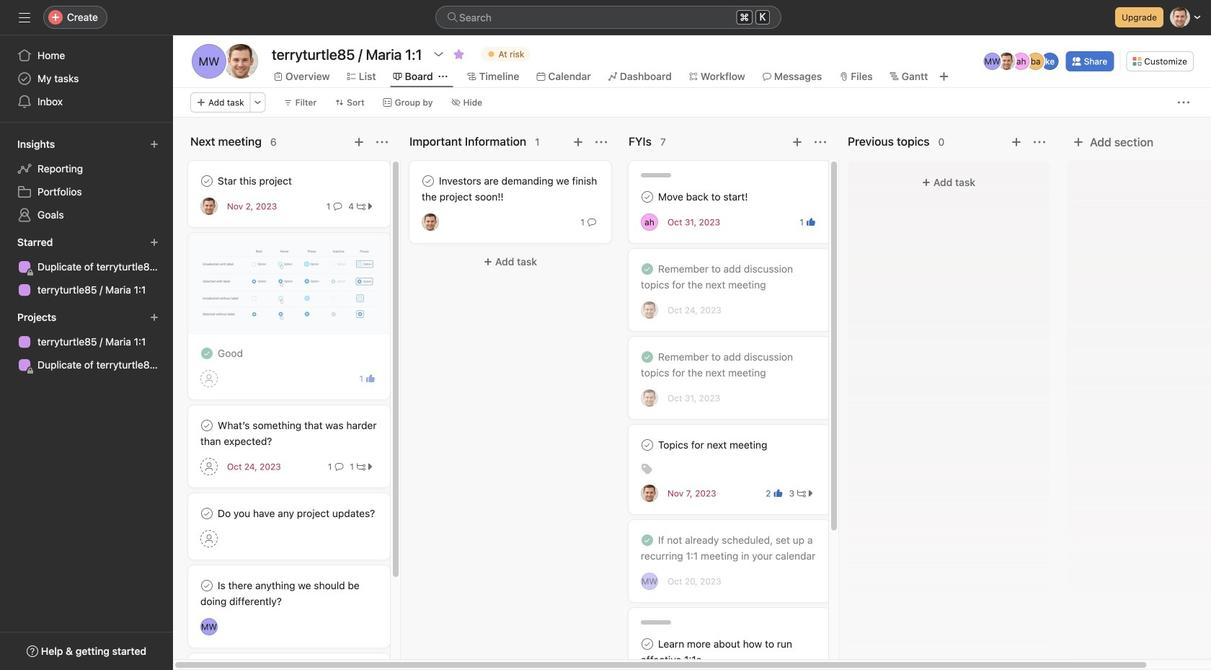 Task type: describe. For each thing, give the bounding box(es) containing it.
show options image
[[433, 48, 445, 60]]

Search tasks, projects, and more text field
[[436, 6, 782, 29]]

2 more section actions image from the left
[[596, 136, 607, 148]]

add task image for more section actions image on the top right
[[792, 136, 804, 148]]

2 likes. you liked this task image
[[774, 489, 783, 498]]

2 vertical spatial mark complete checkbox
[[639, 436, 656, 454]]

0 horizontal spatial mark complete checkbox
[[198, 417, 216, 434]]

1 horizontal spatial more actions image
[[1179, 97, 1190, 108]]

1 vertical spatial toggle assignee popover image
[[641, 573, 659, 590]]

2 horizontal spatial mark complete image
[[639, 436, 656, 454]]

hide sidebar image
[[19, 12, 30, 23]]

completed image
[[639, 532, 656, 549]]

1 comment image
[[588, 218, 597, 226]]

2 vertical spatial toggle assignee popover image
[[201, 618, 218, 635]]

insights element
[[0, 131, 173, 229]]

add tab image
[[939, 71, 950, 82]]



Task type: locate. For each thing, give the bounding box(es) containing it.
Mark complete checkbox
[[420, 172, 437, 190], [198, 417, 216, 434], [639, 436, 656, 454]]

3 more section actions image from the left
[[1034, 136, 1046, 148]]

new project or portfolio image
[[150, 313, 159, 322]]

1 like. you liked this task image
[[807, 218, 816, 226]]

toggle assignee popover image
[[201, 198, 218, 215], [641, 573, 659, 590], [201, 618, 218, 635]]

more actions image
[[1179, 97, 1190, 108], [254, 98, 262, 107]]

Completed checkbox
[[639, 532, 656, 549]]

2 horizontal spatial add task image
[[1011, 136, 1023, 148]]

0 horizontal spatial more section actions image
[[377, 136, 388, 148]]

remove from starred image
[[453, 48, 465, 60]]

1 like. you liked this task image
[[366, 374, 375, 383]]

0 vertical spatial toggle assignee popover image
[[201, 198, 218, 215]]

0 vertical spatial 1 comment image
[[333, 202, 342, 211]]

mark complete image
[[198, 172, 216, 190], [639, 188, 656, 206], [198, 417, 216, 434], [198, 505, 216, 522], [639, 635, 656, 653]]

1 add task image from the left
[[573, 136, 584, 148]]

0 horizontal spatial more actions image
[[254, 98, 262, 107]]

add items to starred image
[[150, 238, 159, 247]]

1 more section actions image from the left
[[377, 136, 388, 148]]

1 horizontal spatial mark complete checkbox
[[420, 172, 437, 190]]

1 vertical spatial mark complete image
[[639, 436, 656, 454]]

1 horizontal spatial add task image
[[792, 136, 804, 148]]

starred element
[[0, 229, 173, 304]]

new insights image
[[150, 140, 159, 149]]

add task image for 2nd more section actions icon from left
[[573, 136, 584, 148]]

2 horizontal spatial more section actions image
[[1034, 136, 1046, 148]]

2 add task image from the left
[[792, 136, 804, 148]]

0 vertical spatial mark complete image
[[420, 172, 437, 190]]

1 vertical spatial 1 comment image
[[335, 462, 344, 471]]

add task image
[[573, 136, 584, 148], [792, 136, 804, 148], [1011, 136, 1023, 148]]

None field
[[436, 6, 782, 29]]

1 vertical spatial mark complete checkbox
[[198, 417, 216, 434]]

0 horizontal spatial mark complete image
[[198, 577, 216, 594]]

1 comment image
[[333, 202, 342, 211], [335, 462, 344, 471]]

add task image for first more section actions icon from right
[[1011, 136, 1023, 148]]

projects element
[[0, 304, 173, 379]]

completed image
[[639, 260, 656, 278], [198, 345, 216, 362], [639, 348, 656, 366]]

2 horizontal spatial mark complete checkbox
[[639, 436, 656, 454]]

add task image
[[353, 136, 365, 148]]

toggle assignee popover image
[[422, 214, 439, 231], [641, 214, 659, 231], [641, 302, 659, 319], [641, 390, 659, 407], [641, 485, 659, 502]]

Mark complete checkbox
[[198, 172, 216, 190], [639, 188, 656, 206], [198, 505, 216, 522], [198, 577, 216, 594], [639, 635, 656, 653]]

None text field
[[268, 41, 426, 67]]

more section actions image
[[815, 136, 827, 148]]

tab actions image
[[439, 72, 448, 81]]

mark complete image
[[420, 172, 437, 190], [639, 436, 656, 454], [198, 577, 216, 594]]

0 vertical spatial mark complete checkbox
[[420, 172, 437, 190]]

1 horizontal spatial mark complete image
[[420, 172, 437, 190]]

more section actions image
[[377, 136, 388, 148], [596, 136, 607, 148], [1034, 136, 1046, 148]]

3 add task image from the left
[[1011, 136, 1023, 148]]

global element
[[0, 35, 173, 122]]

1 horizontal spatial more section actions image
[[596, 136, 607, 148]]

0 horizontal spatial add task image
[[573, 136, 584, 148]]

Completed checkbox
[[639, 260, 656, 278], [198, 345, 216, 362], [639, 348, 656, 366]]

2 vertical spatial mark complete image
[[198, 577, 216, 594]]



Task type: vqa. For each thing, say whether or not it's contained in the screenshot.
Completed option corresponding to 4️⃣
no



